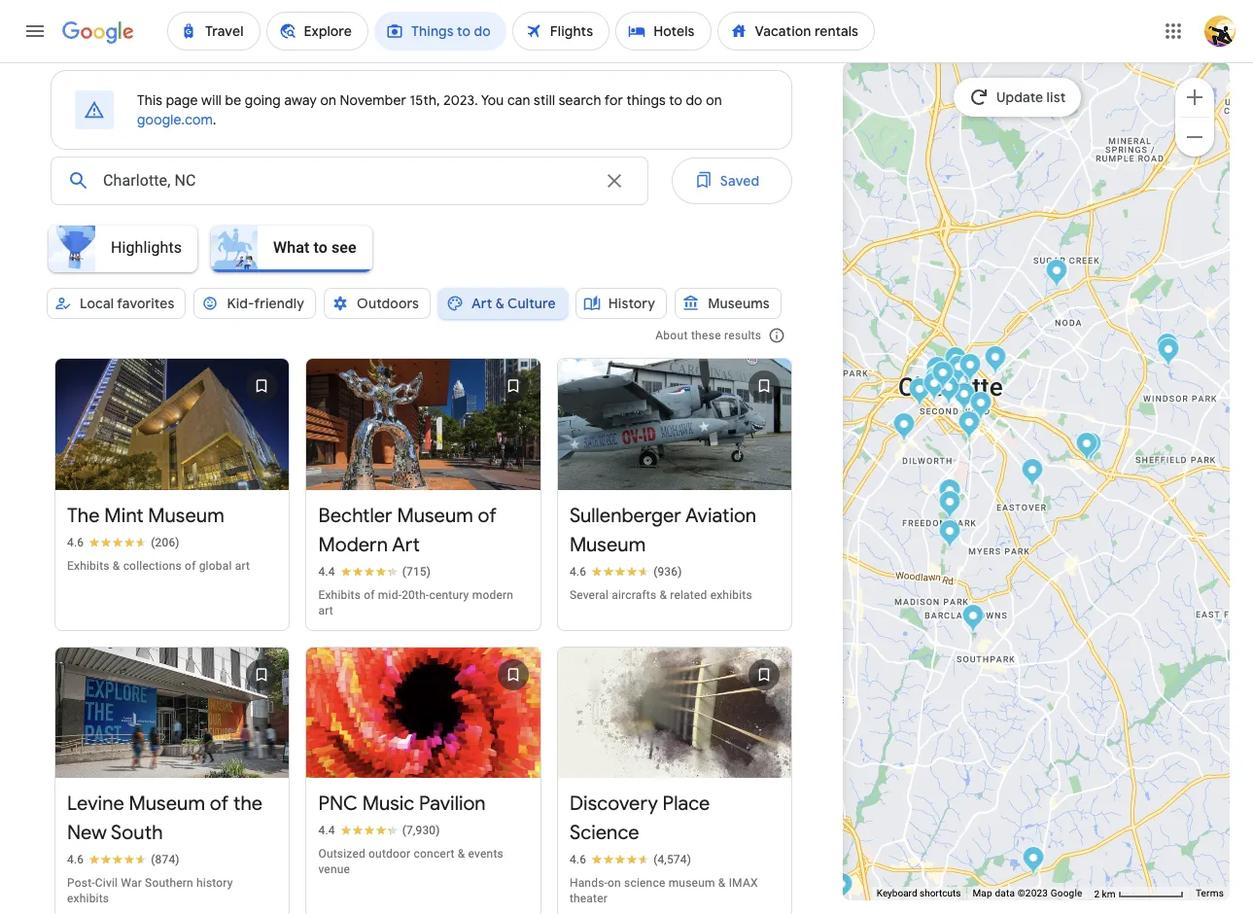 Task type: locate. For each thing, give the bounding box(es) containing it.
calvary church image
[[1023, 846, 1045, 878]]

0 vertical spatial to
[[670, 91, 683, 109]]

art up (715)
[[392, 533, 420, 557]]

0 vertical spatial art
[[472, 295, 493, 312]]

history button
[[576, 280, 667, 327]]

local
[[80, 295, 114, 312]]

(7,930)
[[402, 824, 440, 838]]

ovens auditorium image
[[1080, 432, 1103, 464]]

art & culture
[[472, 295, 556, 312]]

4.4 inside 4.4 out of 5 stars from 715 reviews image
[[319, 565, 335, 578]]

1 horizontal spatial on
[[608, 877, 621, 890]]

save sullenberger aviation museum to collection image
[[742, 363, 788, 410]]

modern
[[319, 533, 388, 557]]

on right away
[[320, 91, 337, 109]]

about these results image
[[754, 312, 801, 359]]

& left events
[[458, 848, 465, 861]]

the
[[67, 504, 100, 528]]

1 vertical spatial 4.4
[[319, 824, 335, 838]]

map region
[[657, 0, 1254, 914]]

collections
[[123, 559, 182, 573]]

0 horizontal spatial to
[[314, 238, 328, 256]]

exhibits down 4.4 out of 5 stars from 715 reviews image
[[319, 588, 361, 602]]

science
[[570, 821, 640, 846]]

(206)
[[151, 536, 180, 549]]

freedom park image
[[939, 479, 962, 511]]

bojangles coliseum image
[[1076, 432, 1099, 464]]

kid-friendly
[[227, 295, 305, 312]]

art right global
[[235, 559, 250, 573]]

to
[[670, 91, 683, 109], [314, 238, 328, 256]]

highlights link
[[43, 226, 205, 272]]

20th-
[[402, 588, 429, 602]]

save bechtler museum of modern art to collection image
[[490, 363, 537, 410]]

filters list containing local favorites
[[43, 280, 793, 346]]

mint museum uptown image
[[927, 365, 949, 397]]

shortcuts
[[920, 888, 961, 899]]

zoom out map image
[[1184, 125, 1207, 148]]

romare bearden park image
[[927, 356, 949, 388]]

exhibits down post-
[[67, 892, 109, 906]]

related
[[671, 588, 708, 602]]

clear image
[[603, 169, 626, 193]]

& inside hands-on science museum & imax theater
[[719, 877, 726, 890]]

museum inside levine museum of the new south
[[129, 792, 205, 817]]

4.6 out of 5 stars from 874 reviews image
[[67, 853, 180, 868]]

museum up 'south'
[[129, 792, 205, 817]]

discovery
[[570, 792, 658, 817]]

harvey b. gantt center for african-american arts + culture image
[[927, 368, 949, 400]]

will
[[201, 91, 222, 109]]

4.6 for the mint museum
[[67, 536, 84, 549]]

to left do
[[670, 91, 683, 109]]

exhibits for bechtler museum of modern art
[[319, 588, 361, 602]]

mid-
[[378, 588, 402, 602]]

what to see list item
[[205, 220, 380, 278]]

update list
[[997, 89, 1066, 106]]

imaginon: the joe & joan martin center image
[[957, 355, 979, 387]]

4.4 out of 5 stars from 7,930 reviews image
[[319, 823, 440, 839]]

can
[[508, 91, 531, 109]]

4.6 up post-
[[67, 853, 84, 867]]

1 horizontal spatial exhibits
[[319, 588, 361, 602]]

museum up 4.6 out of 5 stars from 936 reviews image
[[570, 533, 646, 557]]

& left the imax at the bottom of the page
[[719, 877, 726, 890]]

museum
[[148, 504, 224, 528], [397, 504, 474, 528], [570, 533, 646, 557], [129, 792, 205, 817]]

local favorites
[[80, 295, 175, 312]]

2023.
[[444, 91, 478, 109]]

post-civil war southern history exhibits
[[67, 877, 233, 906]]

4.6 for levine museum of the new south
[[67, 853, 84, 867]]

on
[[320, 91, 337, 109], [706, 91, 722, 109], [608, 877, 621, 890]]

15th,
[[410, 91, 440, 109]]

update list button
[[954, 78, 1081, 117]]

list
[[47, 337, 801, 914]]

st. peter catholic church image
[[929, 366, 951, 398]]

museums
[[708, 295, 770, 312]]

4.4 out of 5 stars from 715 reviews image
[[319, 564, 431, 579]]

4.4 inside 4.4 out of 5 stars from 7,930 reviews image
[[319, 824, 335, 838]]

4.4
[[319, 565, 335, 578], [319, 824, 335, 838]]

.
[[213, 111, 217, 128]]

4.6 up hands-
[[570, 853, 587, 867]]

kid-
[[227, 295, 254, 312]]

filters list inside form
[[43, 280, 793, 346]]

4.4 down modern
[[319, 565, 335, 578]]

museum up the (206)
[[148, 504, 224, 528]]

4.6 up the 'several' at the bottom left
[[570, 565, 587, 578]]

0 vertical spatial exhibits
[[67, 559, 110, 573]]

0 vertical spatial exhibits
[[711, 588, 753, 602]]

art down 4.4 out of 5 stars from 715 reviews image
[[319, 604, 333, 617]]

& down 4.6 out of 5 stars from 206 reviews image at left bottom
[[113, 559, 120, 573]]

of left the
[[210, 792, 229, 817]]

hidell brooks gallery image
[[894, 412, 916, 445]]

history
[[609, 295, 656, 312]]

1 vertical spatial exhibits
[[67, 892, 109, 906]]

of
[[478, 504, 497, 528], [185, 559, 196, 573], [364, 588, 375, 602], [210, 792, 229, 817]]

mcgill rose garden image
[[985, 345, 1007, 377]]

bechtler museum of modern art
[[319, 504, 497, 557]]

on right do
[[706, 91, 722, 109]]

& left the culture
[[496, 295, 505, 312]]

southern
[[145, 877, 193, 890]]

on down 4.6 out of 5 stars from 4,574 reviews image
[[608, 877, 621, 890]]

& inside outsized outdoor concert & events venue
[[458, 848, 465, 861]]

filters list containing highlights
[[35, 220, 793, 298]]

museum inside bechtler museum of modern art
[[397, 504, 474, 528]]

pavilion
[[419, 792, 486, 817]]

to left see
[[314, 238, 328, 256]]

0 vertical spatial 4.4
[[319, 565, 335, 578]]

modern
[[472, 588, 514, 602]]

sullenberger
[[570, 504, 682, 528]]

save levine museum of the new south to collection image
[[239, 651, 285, 698]]

what to see
[[273, 238, 357, 256]]

saved
[[721, 172, 760, 190]]

1 4.4 from the top
[[319, 565, 335, 578]]

art inside bechtler museum of modern art
[[392, 533, 420, 557]]

0 horizontal spatial art
[[392, 533, 420, 557]]

hezekiah alexander house image
[[1158, 338, 1181, 370]]

discovery place science image
[[945, 346, 968, 378]]

the charlotte museum of history image
[[1157, 333, 1180, 365]]

bechtler
[[319, 504, 393, 528]]

4.4 up the outsized
[[319, 824, 335, 838]]

what
[[273, 238, 310, 256]]

history
[[196, 877, 233, 890]]

exhibits for the mint museum
[[67, 559, 110, 573]]

pnc
[[319, 792, 358, 817]]

culture
[[508, 295, 556, 312]]

of inside exhibits of mid-20th-century modern art
[[364, 588, 375, 602]]

1 horizontal spatial art
[[319, 604, 333, 617]]

filters list
[[35, 220, 793, 298], [43, 280, 793, 346]]

discovery place science
[[570, 792, 711, 846]]

sullenberger aviation museum
[[570, 504, 757, 557]]

4.6 for discovery place science
[[570, 853, 587, 867]]

google
[[1051, 888, 1083, 899]]

4.6 down the
[[67, 536, 84, 549]]

2 km button
[[1089, 887, 1191, 901]]

map data ©2023 google
[[973, 888, 1083, 899]]

of up modern
[[478, 504, 497, 528]]

1 horizontal spatial to
[[670, 91, 683, 109]]

art left the culture
[[472, 295, 493, 312]]

4.6
[[67, 536, 84, 549], [570, 565, 587, 578], [67, 853, 84, 867], [570, 853, 587, 867]]

museum up (715)
[[397, 504, 474, 528]]

0 vertical spatial art
[[235, 559, 250, 573]]

do
[[686, 91, 703, 109]]

november
[[340, 91, 407, 109]]

midtown park image
[[959, 410, 981, 443]]

of inside bechtler museum of modern art
[[478, 504, 497, 528]]

place
[[663, 792, 711, 817]]

page
[[166, 91, 198, 109]]

2 4.4 from the top
[[319, 824, 335, 838]]

kid-friendly button
[[194, 280, 316, 327]]

map
[[973, 888, 993, 899]]

1 vertical spatial art
[[392, 533, 420, 557]]

(715)
[[402, 565, 431, 578]]

1 vertical spatial exhibits
[[319, 588, 361, 602]]

& inside button
[[496, 295, 505, 312]]

1 vertical spatial to
[[314, 238, 328, 256]]

&
[[496, 295, 505, 312], [113, 559, 120, 573], [660, 588, 667, 602], [458, 848, 465, 861], [719, 877, 726, 890]]

1 vertical spatial art
[[319, 604, 333, 617]]

hands-
[[570, 877, 608, 890]]

exhibits right related
[[711, 588, 753, 602]]

the mint museum image
[[1022, 458, 1044, 490]]

& down (936)
[[660, 588, 667, 602]]

1 horizontal spatial art
[[472, 295, 493, 312]]

2 horizontal spatial on
[[706, 91, 722, 109]]

(4,574)
[[654, 853, 692, 867]]

aviation
[[686, 504, 757, 528]]

exhibits down 4.6 out of 5 stars from 206 reviews image at left bottom
[[67, 559, 110, 573]]

of left global
[[185, 559, 196, 573]]

you
[[481, 91, 504, 109]]

of left mid-
[[364, 588, 375, 602]]

exhibits inside exhibits of mid-20th-century modern art
[[319, 588, 361, 602]]

main menu image
[[23, 19, 47, 43]]

(874)
[[151, 853, 180, 867]]

to inside "list item"
[[314, 238, 328, 256]]

be
[[225, 91, 242, 109]]

historic rosedale image
[[1046, 259, 1069, 291]]

nascar hall of fame image
[[938, 375, 961, 408]]

0 horizontal spatial exhibits
[[67, 559, 110, 573]]

1 horizontal spatial exhibits
[[711, 588, 753, 602]]

google.com
[[137, 111, 213, 128]]

0 horizontal spatial exhibits
[[67, 892, 109, 906]]

filters form
[[35, 150, 793, 346]]



Task type: describe. For each thing, give the bounding box(es) containing it.
results
[[725, 329, 762, 342]]

terms
[[1196, 888, 1225, 899]]

list containing the mint museum
[[47, 337, 801, 914]]

about these results
[[656, 329, 762, 342]]

outsized outdoor concert & events venue
[[319, 848, 504, 877]]

this
[[137, 91, 163, 109]]

save discovery place science to collection image
[[742, 651, 788, 698]]

4.6 out of 5 stars from 936 reviews image
[[570, 564, 682, 579]]

first ward park image
[[960, 353, 982, 385]]

music
[[363, 792, 415, 817]]

2
[[1095, 889, 1100, 899]]

venue
[[319, 863, 350, 877]]

marshall park image
[[954, 382, 976, 414]]

search
[[559, 91, 602, 109]]

imax
[[729, 877, 758, 890]]

exhibits inside post-civil war southern history exhibits
[[67, 892, 109, 906]]

outsized
[[319, 848, 366, 861]]

terms link
[[1196, 888, 1225, 899]]

museums button
[[675, 280, 782, 327]]

(936)
[[654, 565, 682, 578]]

4.6 out of 5 stars from 206 reviews image
[[67, 535, 180, 550]]

keyboard
[[877, 888, 918, 899]]

exhibits & collections of global art
[[67, 559, 250, 573]]

about
[[656, 329, 688, 342]]

things
[[627, 91, 666, 109]]

events
[[468, 848, 504, 861]]

the
[[233, 792, 263, 817]]

google.com link
[[137, 111, 213, 128]]

going
[[245, 91, 281, 109]]

several
[[570, 588, 609, 602]]

outdoors
[[357, 295, 419, 312]]

global
[[199, 559, 232, 573]]

war
[[121, 877, 142, 890]]

save the mint museum to collection image
[[239, 363, 285, 410]]

4.4 for bechtler museum of modern art
[[319, 565, 335, 578]]

zoom in map image
[[1184, 85, 1207, 108]]

4.4 for pnc music pavilion
[[319, 824, 335, 838]]

museum inside sullenberger aviation museum
[[570, 533, 646, 557]]

saved link
[[672, 158, 793, 204]]

art inside exhibits of mid-20th-century modern art
[[319, 604, 333, 617]]

favorites
[[117, 295, 175, 312]]

aircrafts
[[612, 588, 657, 602]]

data
[[996, 888, 1016, 899]]

of inside levine museum of the new south
[[210, 792, 229, 817]]

roman catholic diocese of charlotte image
[[909, 377, 932, 410]]

bechtler museum of modern art image
[[929, 364, 951, 396]]

hands-on science museum & imax theater
[[570, 877, 758, 906]]

©2023
[[1018, 888, 1049, 899]]

list
[[1047, 89, 1066, 106]]

4.6 for sullenberger aviation museum
[[570, 565, 587, 578]]

theater
[[570, 892, 608, 906]]

km
[[1103, 889, 1116, 899]]

0 horizontal spatial on
[[320, 91, 337, 109]]

levine museum of the new south
[[67, 792, 263, 846]]

symphony park image
[[963, 604, 985, 636]]

2 km
[[1095, 889, 1119, 899]]

what to see link
[[205, 226, 380, 272]]

see
[[332, 238, 357, 256]]

keyboard shortcuts button
[[877, 887, 961, 901]]

away
[[284, 91, 317, 109]]

several aircrafts & related exhibits
[[570, 588, 753, 602]]

post-
[[67, 877, 95, 890]]

mint
[[104, 504, 144, 528]]

art & culture button
[[439, 280, 568, 327]]

south
[[111, 821, 163, 846]]

president james k. polk state historic site image
[[831, 873, 854, 905]]

science
[[625, 877, 666, 890]]

these
[[691, 329, 722, 342]]

elizabeth lawrence house & garden image
[[939, 519, 962, 552]]

levine center for the arts image
[[926, 366, 948, 398]]

to inside 'this page will be going away on november 15th, 2023. you can still search for things to do on google.com .'
[[670, 91, 683, 109]]

the green image
[[930, 366, 952, 398]]

levine
[[67, 792, 124, 817]]

discovery place nature image
[[939, 490, 962, 522]]

on inside hands-on science museum & imax theater
[[608, 877, 621, 890]]

museum
[[669, 877, 716, 890]]

new
[[67, 821, 107, 846]]

museum of illusions - charlotte image
[[924, 372, 946, 404]]

keyboard shortcuts
[[877, 888, 961, 899]]

still
[[534, 91, 556, 109]]

queen charlotte walks in her garden statue image
[[948, 355, 970, 387]]

4.6 out of 5 stars from 4,574 reviews image
[[570, 853, 692, 868]]

0 horizontal spatial art
[[235, 559, 250, 573]]

trail of history image
[[970, 391, 993, 423]]

update
[[997, 89, 1043, 106]]

this page will be going away on november 15th, 2023. you can still search for things to do on google.com .
[[137, 91, 722, 128]]

save pnc music pavilion to collection image
[[490, 651, 537, 698]]

latta arcade image
[[933, 361, 955, 393]]

art inside button
[[472, 295, 493, 312]]

the mint museum
[[67, 504, 224, 528]]

levine museum of the new south image
[[931, 364, 953, 396]]

concert
[[414, 848, 455, 861]]

Search for destinations, sights and more text field
[[102, 158, 591, 204]]

civil
[[95, 877, 118, 890]]

outdoor
[[369, 848, 411, 861]]

exhibits of mid-20th-century modern art
[[319, 588, 514, 617]]



Task type: vqa. For each thing, say whether or not it's contained in the screenshot.


